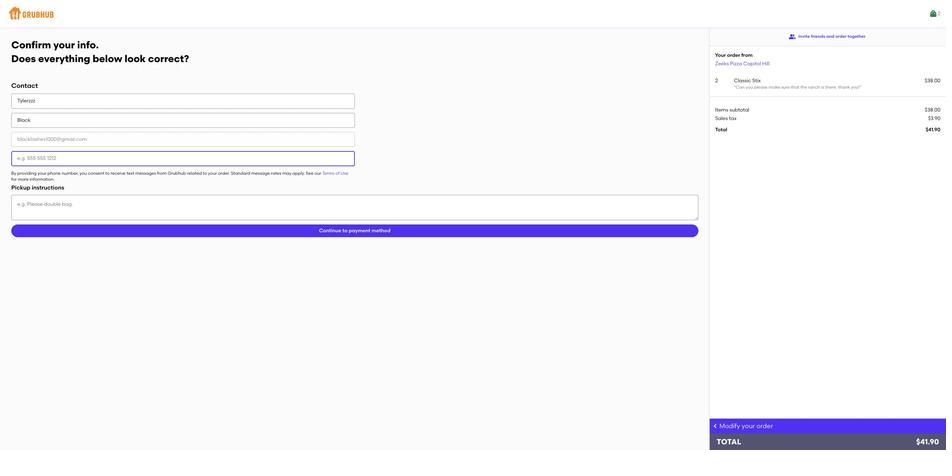 Task type: describe. For each thing, give the bounding box(es) containing it.
consent
[[88, 171, 104, 176]]

there,
[[826, 85, 838, 90]]

look
[[125, 52, 146, 64]]

zeeks
[[716, 61, 729, 67]]

by
[[11, 171, 16, 176]]

providing
[[17, 171, 37, 176]]

you!
[[851, 85, 860, 90]]

items subtotal
[[716, 107, 750, 113]]

invite
[[799, 34, 810, 39]]

Pickup instructions text field
[[11, 195, 699, 220]]

your up the information.
[[38, 171, 47, 176]]

modify your order
[[720, 422, 774, 430]]

the
[[801, 85, 808, 90]]

sales tax
[[716, 115, 737, 121]]

receive
[[111, 171, 126, 176]]

friends
[[811, 34, 826, 39]]

terms of use link
[[322, 171, 348, 176]]

people icon image
[[789, 33, 796, 40]]

2 button
[[930, 7, 941, 20]]

2 inside button
[[938, 11, 941, 17]]

0 vertical spatial total
[[716, 127, 728, 133]]

standard
[[231, 171, 250, 176]]

may
[[283, 171, 292, 176]]

subtotal
[[730, 107, 750, 113]]

from inside your order from zeeks pizza capitol hill
[[742, 52, 753, 58]]

your right "modify"
[[742, 422, 755, 430]]

sales
[[716, 115, 728, 121]]

$38.00 " can you please make sure that the ranch is there, thank you! "
[[734, 78, 941, 90]]

1 vertical spatial total
[[717, 437, 742, 446]]

0 vertical spatial $41.90
[[926, 127, 941, 133]]

hill
[[763, 61, 770, 67]]

1 " from the left
[[734, 85, 736, 90]]

correct?
[[148, 52, 189, 64]]

to inside button
[[343, 228, 348, 234]]

continue to payment method button
[[11, 224, 699, 237]]

continue
[[319, 228, 342, 234]]

your left order.
[[208, 171, 217, 176]]

terms
[[322, 171, 335, 176]]

modify
[[720, 422, 741, 430]]

contact
[[11, 82, 38, 90]]

order inside your order from zeeks pizza capitol hill
[[727, 52, 741, 58]]

order.
[[218, 171, 230, 176]]

ranch
[[809, 85, 821, 90]]

pizza
[[730, 61, 743, 67]]

please
[[754, 85, 768, 90]]

your inside the confirm your info. does everything below look correct?
[[53, 39, 75, 51]]

you inside by providing your phone number, you consent to receive text messages from grubhub related to your order. standard message rates may apply. see our terms of use for more information.
[[80, 171, 87, 176]]

make
[[769, 85, 781, 90]]

order inside button
[[836, 34, 847, 39]]

you inside $38.00 " can you please make sure that the ranch is there, thank you! "
[[746, 85, 753, 90]]

capitol
[[744, 61, 761, 67]]



Task type: vqa. For each thing, say whether or not it's contained in the screenshot.
leftmost Ali's Chicken & Waffles icon
no



Task type: locate. For each thing, give the bounding box(es) containing it.
1 horizontal spatial order
[[757, 422, 774, 430]]

continue to payment method
[[319, 228, 391, 234]]

pickup instructions
[[11, 184, 64, 191]]

invite friends and order together
[[799, 34, 866, 39]]

confirm your info. does everything below look correct?
[[11, 39, 189, 64]]

and
[[827, 34, 835, 39]]

$3.90
[[929, 115, 941, 121]]

to
[[105, 171, 110, 176], [203, 171, 207, 176], [343, 228, 348, 234]]

to right 'related'
[[203, 171, 207, 176]]

0 vertical spatial $38.00
[[925, 78, 941, 84]]

phone
[[48, 171, 61, 176]]

2 vertical spatial order
[[757, 422, 774, 430]]

$38.00
[[925, 78, 941, 84], [925, 107, 941, 113]]

$41.90
[[926, 127, 941, 133], [917, 437, 940, 446]]

invite friends and order together button
[[789, 30, 866, 43]]

you
[[746, 85, 753, 90], [80, 171, 87, 176]]

from left grubhub
[[157, 171, 167, 176]]

related
[[187, 171, 202, 176]]

for
[[11, 177, 17, 182]]

1 horizontal spatial to
[[203, 171, 207, 176]]

does
[[11, 52, 36, 64]]

can
[[736, 85, 745, 90]]

2 $38.00 from the top
[[925, 107, 941, 113]]

1 vertical spatial from
[[157, 171, 167, 176]]

number,
[[62, 171, 79, 176]]

method
[[372, 228, 391, 234]]

order right "modify"
[[757, 422, 774, 430]]

0 horizontal spatial to
[[105, 171, 110, 176]]

1 horizontal spatial 2
[[938, 11, 941, 17]]

classic stix
[[734, 78, 761, 84]]

order right 'and'
[[836, 34, 847, 39]]

svg image
[[713, 423, 718, 429]]

1 horizontal spatial from
[[742, 52, 753, 58]]

$38.00 inside $38.00 " can you please make sure that the ranch is there, thank you! "
[[925, 78, 941, 84]]

messages
[[135, 171, 156, 176]]

to left receive
[[105, 171, 110, 176]]

$38.00 for $38.00 " can you please make sure that the ranch is there, thank you! "
[[925, 78, 941, 84]]

more
[[18, 177, 29, 182]]

2 horizontal spatial to
[[343, 228, 348, 234]]

your up everything
[[53, 39, 75, 51]]

" down classic
[[734, 85, 736, 90]]

stix
[[753, 78, 761, 84]]

grubhub
[[168, 171, 186, 176]]

rates
[[271, 171, 282, 176]]

payment
[[349, 228, 371, 234]]

1 horizontal spatial "
[[860, 85, 862, 90]]

total down "modify"
[[717, 437, 742, 446]]

apply.
[[293, 171, 305, 176]]

confirm
[[11, 39, 51, 51]]

0 vertical spatial from
[[742, 52, 753, 58]]

0 horizontal spatial you
[[80, 171, 87, 176]]

below
[[93, 52, 122, 64]]

info.
[[77, 39, 99, 51]]

Phone telephone field
[[11, 151, 355, 166]]

tax
[[729, 115, 737, 121]]

together
[[848, 34, 866, 39]]

use
[[341, 171, 348, 176]]

$38.00 for $38.00
[[925, 107, 941, 113]]

1 vertical spatial you
[[80, 171, 87, 176]]

0 vertical spatial order
[[836, 34, 847, 39]]

you left consent
[[80, 171, 87, 176]]

1 vertical spatial order
[[727, 52, 741, 58]]

0 horizontal spatial 2
[[716, 78, 718, 84]]

see
[[306, 171, 314, 176]]

your order from zeeks pizza capitol hill
[[716, 52, 770, 67]]

total down sales
[[716, 127, 728, 133]]

thank
[[839, 85, 850, 90]]

you down classic stix
[[746, 85, 753, 90]]

First name text field
[[11, 94, 355, 109]]

from
[[742, 52, 753, 58], [157, 171, 167, 176]]

pickup
[[11, 184, 30, 191]]

text
[[127, 171, 134, 176]]

instructions
[[32, 184, 64, 191]]

order
[[836, 34, 847, 39], [727, 52, 741, 58], [757, 422, 774, 430]]

0 vertical spatial you
[[746, 85, 753, 90]]

your
[[53, 39, 75, 51], [38, 171, 47, 176], [208, 171, 217, 176], [742, 422, 755, 430]]

everything
[[38, 52, 90, 64]]

total
[[716, 127, 728, 133], [717, 437, 742, 446]]

0 vertical spatial 2
[[938, 11, 941, 17]]

to left payment
[[343, 228, 348, 234]]

order up pizza
[[727, 52, 741, 58]]

1 $38.00 from the top
[[925, 78, 941, 84]]

zeeks pizza capitol hill link
[[716, 61, 770, 67]]

2 horizontal spatial order
[[836, 34, 847, 39]]

0 horizontal spatial from
[[157, 171, 167, 176]]

1 vertical spatial $38.00
[[925, 107, 941, 113]]

message
[[251, 171, 270, 176]]

" right thank
[[860, 85, 862, 90]]

main navigation navigation
[[0, 0, 947, 28]]

classic
[[734, 78, 752, 84]]

0 horizontal spatial "
[[734, 85, 736, 90]]

"
[[734, 85, 736, 90], [860, 85, 862, 90]]

Email email field
[[11, 132, 355, 147]]

1 horizontal spatial you
[[746, 85, 753, 90]]

from inside by providing your phone number, you consent to receive text messages from grubhub related to your order. standard message rates may apply. see our terms of use for more information.
[[157, 171, 167, 176]]

of
[[336, 171, 340, 176]]

1 vertical spatial $41.90
[[917, 437, 940, 446]]

2
[[938, 11, 941, 17], [716, 78, 718, 84]]

that
[[791, 85, 800, 90]]

from up the zeeks pizza capitol hill link
[[742, 52, 753, 58]]

items
[[716, 107, 729, 113]]

by providing your phone number, you consent to receive text messages from grubhub related to your order. standard message rates may apply. see our terms of use for more information.
[[11, 171, 348, 182]]

1 vertical spatial 2
[[716, 78, 718, 84]]

our
[[315, 171, 321, 176]]

information.
[[30, 177, 55, 182]]

your
[[716, 52, 726, 58]]

Last name text field
[[11, 113, 355, 128]]

0 horizontal spatial order
[[727, 52, 741, 58]]

2 " from the left
[[860, 85, 862, 90]]

sure
[[782, 85, 790, 90]]

is
[[822, 85, 825, 90]]



